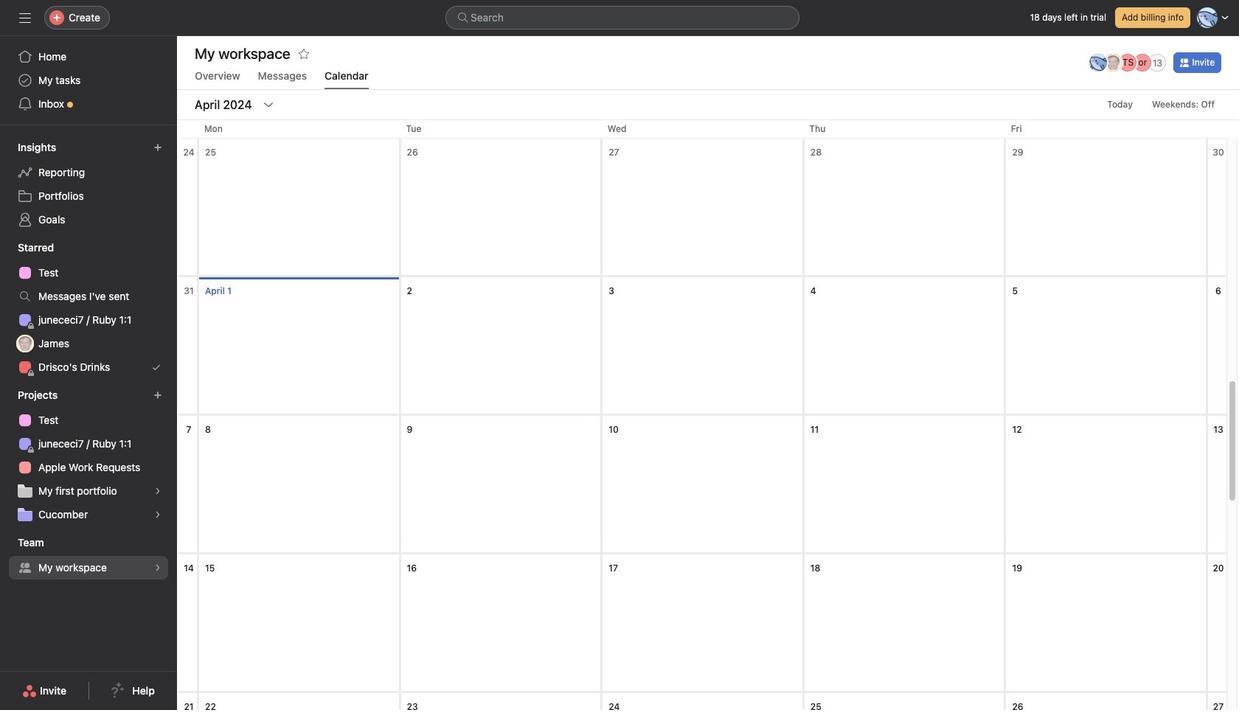 Task type: vqa. For each thing, say whether or not it's contained in the screenshot.
Global "element" on the top of page
yes



Task type: describe. For each thing, give the bounding box(es) containing it.
see details, my first portfolio image
[[153, 487, 162, 496]]

new insights image
[[153, 143, 162, 152]]

new project or portfolio image
[[153, 391, 162, 400]]

pick month image
[[262, 99, 274, 111]]



Task type: locate. For each thing, give the bounding box(es) containing it.
list box
[[446, 6, 800, 30]]

teams element
[[0, 530, 177, 583]]

starred element
[[0, 235, 177, 382]]

projects element
[[0, 382, 177, 530]]

insights element
[[0, 134, 177, 235]]

see details, cucomber image
[[153, 511, 162, 519]]

global element
[[0, 36, 177, 125]]

see details, my workspace image
[[153, 564, 162, 573]]

add to starred image
[[298, 48, 310, 60]]

hide sidebar image
[[19, 12, 31, 24]]



